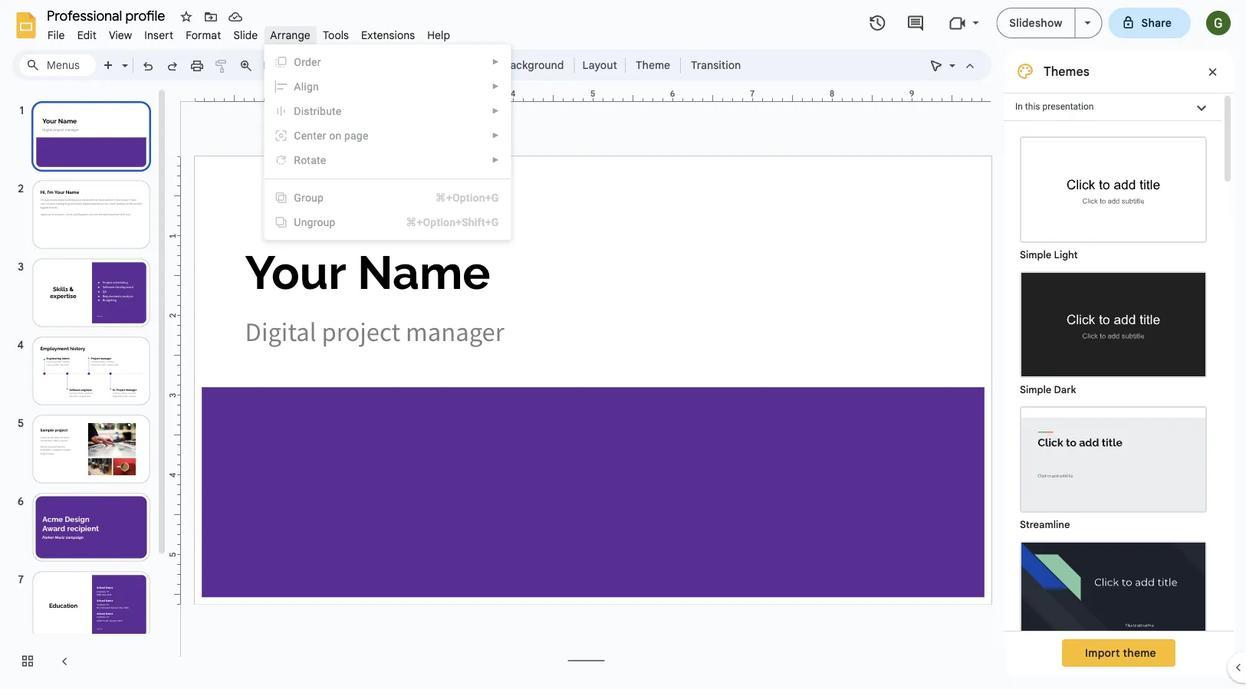 Task type: describe. For each thing, give the bounding box(es) containing it.
transition button
[[684, 54, 748, 77]]

mode and view toolbar
[[924, 50, 982, 81]]

in this presentation tab
[[1004, 93, 1222, 121]]

in this presentation
[[1015, 101, 1094, 112]]

Rename text field
[[41, 6, 174, 25]]

transition
[[691, 58, 741, 72]]

background
[[503, 58, 564, 72]]

r otate
[[294, 154, 326, 166]]

Star checkbox
[[176, 6, 197, 28]]

order o element
[[294, 56, 326, 68]]

menu inside themes application
[[264, 44, 511, 240]]

this
[[1025, 101, 1040, 112]]

► for lign
[[492, 82, 500, 91]]

⌘+option+shift+g element
[[388, 215, 499, 230]]

option group inside the themes section
[[1004, 121, 1222, 689]]

slide
[[233, 28, 258, 42]]

extensions
[[361, 28, 415, 42]]

ungroup u element
[[294, 216, 340, 229]]

menu item containing a
[[265, 74, 510, 99]]

edit menu item
[[71, 26, 103, 44]]

insert
[[144, 28, 173, 42]]

view
[[109, 28, 132, 42]]

Streamline radio
[[1012, 399, 1215, 534]]

main toolbar
[[95, 54, 749, 77]]

menu bar inside menu bar banner
[[41, 20, 456, 45]]

menu item containing d
[[265, 99, 510, 123]]

view menu item
[[103, 26, 138, 44]]

import theme
[[1085, 647, 1156, 660]]

⌘+option+shift+g
[[406, 216, 499, 229]]

slide menu item
[[227, 26, 264, 44]]

format menu item
[[180, 26, 227, 44]]

lign
[[301, 80, 319, 93]]

d istribute
[[294, 105, 342, 117]]

otate
[[301, 154, 326, 166]]

► for enter on page
[[492, 131, 500, 140]]

light
[[1054, 249, 1078, 261]]

a
[[294, 80, 301, 93]]

themes
[[1044, 64, 1090, 79]]

menu item containing c
[[265, 123, 510, 148]]

enter
[[301, 129, 326, 142]]

align a element
[[294, 80, 324, 93]]

simple for simple dark
[[1020, 384, 1052, 396]]

background button
[[496, 54, 571, 77]]

c
[[294, 129, 301, 142]]

focus image
[[1022, 543, 1206, 647]]

Zoom text field
[[261, 54, 304, 76]]

r
[[294, 154, 301, 166]]

simple for simple light
[[1020, 249, 1052, 261]]

simple dark
[[1020, 384, 1076, 396]]

roup
[[301, 191, 324, 204]]

import theme button
[[1062, 640, 1176, 667]]

menu item containing r
[[265, 148, 510, 173]]

extensions menu item
[[355, 26, 421, 44]]



Task type: locate. For each thing, give the bounding box(es) containing it.
⌘+option+g
[[435, 191, 499, 204]]

menu bar containing file
[[41, 20, 456, 45]]

1 menu item from the top
[[265, 50, 510, 74]]

themes application
[[0, 0, 1246, 689]]

import
[[1085, 647, 1120, 660]]

arrange
[[270, 28, 311, 42]]

rder
[[302, 56, 321, 68]]

u ngroup
[[294, 216, 336, 229]]

rotate r element
[[294, 154, 331, 166]]

format
[[186, 28, 221, 42]]

presentation options image
[[1085, 21, 1091, 25]]

3 ► from the top
[[492, 107, 500, 115]]

1 simple from the top
[[1020, 249, 1052, 261]]

themes section
[[1004, 50, 1234, 689]]

theme
[[636, 58, 670, 72]]

Focus radio
[[1012, 534, 1215, 669]]

menu bar banner
[[0, 0, 1246, 689]]

help menu item
[[421, 26, 456, 44]]

new slide with layout image
[[118, 55, 128, 61]]

Simple Dark radio
[[1012, 264, 1215, 399]]

option group containing simple light
[[1004, 121, 1222, 689]]

share
[[1142, 16, 1172, 30]]

► for otate
[[492, 156, 500, 165]]

layout
[[582, 58, 617, 72]]

presentation
[[1043, 101, 1094, 112]]

g roup
[[294, 191, 324, 204]]

1 ► from the top
[[492, 58, 500, 66]]

center on page c element
[[294, 129, 373, 142]]

Simple Light radio
[[1012, 129, 1215, 689]]

2 ► from the top
[[492, 82, 500, 91]]

d
[[294, 105, 301, 117]]

option group
[[1004, 121, 1222, 689]]

u
[[294, 216, 301, 229]]

0 vertical spatial simple
[[1020, 249, 1052, 261]]

navigation
[[0, 87, 169, 689]]

theme button
[[629, 54, 677, 77]]

4 ► from the top
[[492, 131, 500, 140]]

file menu item
[[41, 26, 71, 44]]

Zoom field
[[258, 54, 319, 77]]

group g element
[[294, 191, 328, 204]]

5 ► from the top
[[492, 156, 500, 165]]

a lign
[[294, 80, 319, 93]]

file
[[48, 28, 65, 42]]

in
[[1015, 101, 1023, 112]]

ngroup
[[301, 216, 336, 229]]

help
[[427, 28, 450, 42]]

on
[[329, 129, 342, 142]]

simple left dark
[[1020, 384, 1052, 396]]

3 menu item from the top
[[265, 99, 510, 123]]

menu bar
[[41, 20, 456, 45]]

menu item containing o
[[265, 50, 510, 74]]

g
[[294, 191, 301, 204]]

edit
[[77, 28, 97, 42]]

6 menu item from the top
[[265, 186, 510, 210]]

► for rder
[[492, 58, 500, 66]]

menu item containing u
[[265, 210, 510, 235]]

layout button
[[578, 54, 622, 77]]

share button
[[1109, 8, 1191, 38]]

Menus field
[[19, 54, 96, 76]]

page
[[344, 129, 369, 142]]

simple left light
[[1020, 249, 1052, 261]]

menu item
[[265, 50, 510, 74], [265, 74, 510, 99], [265, 99, 510, 123], [265, 123, 510, 148], [265, 148, 510, 173], [265, 186, 510, 210], [265, 210, 510, 235]]

slideshow button
[[996, 8, 1076, 38]]

menu
[[264, 44, 511, 240]]

tools menu item
[[317, 26, 355, 44]]

slideshow
[[1010, 16, 1063, 30]]

⌘+option+g element
[[417, 190, 499, 206]]

4 menu item from the top
[[265, 123, 510, 148]]

insert menu item
[[138, 26, 180, 44]]

►
[[492, 58, 500, 66], [492, 82, 500, 91], [492, 107, 500, 115], [492, 131, 500, 140], [492, 156, 500, 165]]

► for istribute
[[492, 107, 500, 115]]

simple light
[[1020, 249, 1078, 261]]

2 simple from the top
[[1020, 384, 1052, 396]]

7 menu item from the top
[[265, 210, 510, 235]]

menu containing o
[[264, 44, 511, 240]]

dark
[[1054, 384, 1076, 396]]

istribute
[[301, 105, 342, 117]]

arrange menu item
[[264, 26, 317, 44]]

c enter on page
[[294, 129, 369, 142]]

navigation inside themes application
[[0, 87, 169, 689]]

5 menu item from the top
[[265, 148, 510, 173]]

1 vertical spatial simple
[[1020, 384, 1052, 396]]

o rder
[[294, 56, 321, 68]]

streamline
[[1020, 519, 1070, 531]]

menu item containing g
[[265, 186, 510, 210]]

distribute d element
[[294, 105, 346, 117]]

tools
[[323, 28, 349, 42]]

simple
[[1020, 249, 1052, 261], [1020, 384, 1052, 396]]

o
[[294, 56, 302, 68]]

theme
[[1123, 647, 1156, 660]]

2 menu item from the top
[[265, 74, 510, 99]]

live pointer settings image
[[946, 55, 956, 61]]



Task type: vqa. For each thing, say whether or not it's contained in the screenshot.
second heading from the bottom
no



